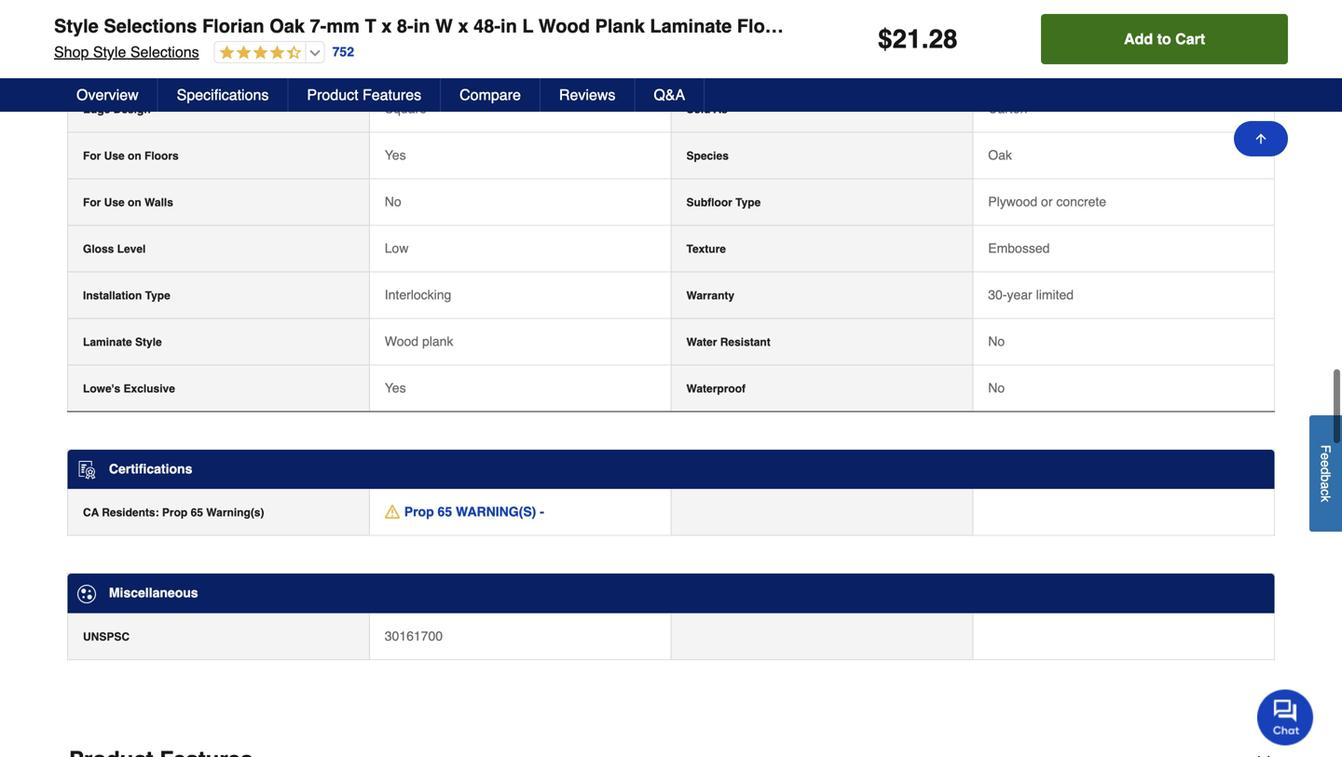 Task type: describe. For each thing, give the bounding box(es) containing it.
plank
[[422, 334, 453, 349]]

level
[[117, 243, 146, 256]]

type for subfloor type
[[735, 196, 761, 209]]

plywood
[[988, 194, 1037, 209]]

prop 65 warning(s) - link
[[385, 503, 544, 522]]

7-
[[310, 15, 326, 37]]

number
[[755, 10, 798, 23]]

subfloor type
[[686, 196, 761, 209]]

add to cart button
[[1041, 14, 1288, 64]]

sq
[[876, 15, 898, 37]]

on for yes
[[128, 149, 141, 162]]

gloss level
[[83, 243, 146, 256]]

4.4 stars image
[[215, 45, 302, 62]]

ca residents: prop 65 warning(s)
[[83, 507, 264, 520]]

commercial/residential
[[83, 56, 210, 69]]

add to cart
[[1124, 30, 1205, 48]]

for for no
[[83, 196, 101, 209]]

(23.91-
[[817, 15, 876, 37]]

t
[[365, 15, 376, 37]]

$ 21 . 28
[[878, 24, 958, 54]]

yes for no
[[385, 381, 406, 395]]

30-
[[988, 287, 1007, 302]]

exclusive
[[124, 382, 175, 395]]

0 vertical spatial laminate
[[650, 15, 732, 37]]

walls
[[144, 196, 173, 209]]

unspsc
[[83, 631, 130, 644]]

.
[[921, 24, 929, 54]]

0 horizontal spatial oak
[[270, 15, 305, 37]]

reviews
[[559, 86, 615, 103]]

q&a button
[[635, 78, 705, 112]]

product features button
[[288, 78, 441, 112]]

f e e d b a c k
[[1318, 445, 1333, 502]]

add
[[1124, 30, 1153, 48]]

lowe's
[[83, 382, 120, 395]]

texture
[[686, 243, 726, 256]]

as
[[714, 103, 728, 116]]

2 in from the left
[[500, 15, 517, 37]]

1 horizontal spatial prop
[[404, 505, 434, 520]]

residents:
[[102, 507, 159, 520]]

0 horizontal spatial prop
[[162, 507, 188, 520]]

2 e from the top
[[1318, 460, 1333, 468]]

q&a
[[654, 86, 685, 103]]

sold as
[[686, 103, 728, 116]]

compare
[[460, 86, 521, 103]]

installation
[[83, 289, 142, 302]]

prop 65 warning(s) -
[[404, 505, 544, 520]]

sample
[[686, 10, 726, 23]]

warning(s)
[[206, 507, 264, 520]]

cart
[[1175, 30, 1205, 48]]

ft)
[[903, 15, 921, 37]]

0 vertical spatial wood
[[538, 15, 590, 37]]

waterproof
[[686, 382, 746, 395]]

floors
[[144, 149, 179, 162]]

type for installation type
[[145, 289, 170, 302]]

for for yes
[[83, 149, 101, 162]]

k
[[1318, 496, 1333, 502]]

design
[[113, 103, 151, 116]]

specifications button
[[158, 78, 288, 112]]

water
[[686, 336, 717, 349]]

arrow up image
[[1253, 131, 1268, 146]]

embossed
[[988, 241, 1050, 256]]

1 vertical spatial wood
[[385, 334, 419, 349]]

30-year limited
[[988, 287, 1074, 302]]

plywood or concrete
[[988, 194, 1106, 209]]

style selections florian oak 7-mm t x 8-in w x 48-in l wood plank laminate flooring (23.91-sq ft)
[[54, 15, 921, 37]]

or
[[1041, 194, 1053, 209]]

0 vertical spatial style
[[54, 15, 99, 37]]

1 x from the left
[[381, 15, 392, 37]]

f e e d b a c k button
[[1309, 416, 1342, 532]]

square
[[385, 101, 427, 116]]

product
[[307, 86, 358, 103]]

48-
[[474, 15, 500, 37]]

reviews button
[[540, 78, 635, 112]]

sample item number
[[686, 10, 798, 23]]

florian
[[202, 15, 264, 37]]

mm
[[326, 15, 360, 37]]

-
[[540, 505, 544, 520]]

compare button
[[441, 78, 540, 112]]

lowe's exclusive
[[83, 382, 175, 395]]

laminate style
[[83, 336, 162, 349]]

d
[[1318, 468, 1333, 475]]

for use on walls
[[83, 196, 173, 209]]

5608283
[[988, 8, 1039, 23]]



Task type: locate. For each thing, give the bounding box(es) containing it.
oak
[[270, 15, 305, 37], [988, 148, 1012, 162]]

1 vertical spatial oak
[[988, 148, 1012, 162]]

in left l
[[500, 15, 517, 37]]

attached pad
[[83, 10, 154, 23]]

ca
[[83, 507, 99, 520]]

a
[[1318, 482, 1333, 489]]

prop right prop65 warning icon
[[404, 505, 434, 520]]

chat invite button image
[[1257, 689, 1314, 746]]

$
[[878, 24, 892, 54]]

e
[[1318, 453, 1333, 460], [1318, 460, 1333, 468]]

interlocking
[[385, 287, 451, 302]]

0 vertical spatial on
[[128, 149, 141, 162]]

yes for oak
[[385, 148, 406, 162]]

0 horizontal spatial laminate
[[83, 336, 132, 349]]

1 horizontal spatial in
[[500, 15, 517, 37]]

style
[[54, 15, 99, 37], [93, 43, 126, 61], [135, 336, 162, 349]]

species
[[686, 149, 729, 162]]

specifications
[[177, 86, 269, 103]]

use down edge design
[[104, 149, 125, 162]]

1 vertical spatial for
[[83, 196, 101, 209]]

to
[[1157, 30, 1171, 48]]

warranty
[[686, 289, 734, 302]]

laminate down installation
[[83, 336, 132, 349]]

plank
[[595, 15, 645, 37]]

type
[[735, 196, 761, 209], [145, 289, 170, 302]]

overview
[[76, 86, 139, 103]]

65 left the 'warning(s)'
[[438, 505, 452, 520]]

in left w
[[413, 15, 430, 37]]

1 vertical spatial on
[[128, 196, 141, 209]]

product features
[[307, 86, 421, 103]]

use for no
[[104, 196, 125, 209]]

65
[[438, 505, 452, 520], [191, 507, 203, 520]]

0 vertical spatial for
[[83, 149, 101, 162]]

0 vertical spatial oak
[[270, 15, 305, 37]]

1 vertical spatial style
[[93, 43, 126, 61]]

laminate right plank at the top
[[650, 15, 732, 37]]

shop
[[54, 43, 89, 61]]

wood plank
[[385, 334, 453, 349]]

1 vertical spatial yes
[[385, 381, 406, 395]]

2 use from the top
[[104, 196, 125, 209]]

wood left the plank at the left of the page
[[385, 334, 419, 349]]

65 left warning(s) in the bottom left of the page
[[191, 507, 203, 520]]

1 on from the top
[[128, 149, 141, 162]]

on left walls
[[128, 196, 141, 209]]

on left floors
[[128, 149, 141, 162]]

1 in from the left
[[413, 15, 430, 37]]

for up 'gloss' in the top left of the page
[[83, 196, 101, 209]]

0 vertical spatial selections
[[104, 15, 197, 37]]

wood
[[538, 15, 590, 37], [385, 334, 419, 349]]

miscellaneous
[[109, 586, 198, 601]]

for use on floors
[[83, 149, 179, 162]]

selections
[[104, 15, 197, 37], [130, 43, 199, 61]]

low
[[385, 241, 409, 256]]

28
[[929, 24, 958, 54]]

1 horizontal spatial oak
[[988, 148, 1012, 162]]

8-
[[397, 15, 413, 37]]

carton
[[988, 101, 1027, 116]]

prop right residents:
[[162, 507, 188, 520]]

warning(s)
[[456, 505, 536, 520]]

1 use from the top
[[104, 149, 125, 162]]

2 x from the left
[[458, 15, 468, 37]]

30161700
[[385, 629, 443, 644]]

on for no
[[128, 196, 141, 209]]

0 horizontal spatial 65
[[191, 507, 203, 520]]

type right installation
[[145, 289, 170, 302]]

for down edge
[[83, 149, 101, 162]]

subfloor
[[686, 196, 732, 209]]

flooring
[[737, 15, 812, 37]]

0 horizontal spatial type
[[145, 289, 170, 302]]

0 vertical spatial yes
[[385, 148, 406, 162]]

e up b in the right of the page
[[1318, 460, 1333, 468]]

overview button
[[58, 78, 158, 112]]

edge design
[[83, 103, 151, 116]]

2 for from the top
[[83, 196, 101, 209]]

0 horizontal spatial x
[[381, 15, 392, 37]]

gloss
[[83, 243, 114, 256]]

use for yes
[[104, 149, 125, 162]]

chevron down image
[[1254, 751, 1273, 758]]

type right subfloor
[[735, 196, 761, 209]]

c
[[1318, 489, 1333, 496]]

0 horizontal spatial wood
[[385, 334, 419, 349]]

water resistant
[[686, 336, 771, 349]]

1 e from the top
[[1318, 453, 1333, 460]]

x right t
[[381, 15, 392, 37]]

attached
[[83, 10, 131, 23]]

edge
[[83, 103, 110, 116]]

style for shop
[[93, 43, 126, 61]]

oak down carton
[[988, 148, 1012, 162]]

pad
[[134, 10, 154, 23]]

laminate
[[650, 15, 732, 37], [83, 336, 132, 349]]

year
[[1007, 287, 1032, 302]]

2 yes from the top
[[385, 381, 406, 395]]

x right w
[[458, 15, 468, 37]]

features
[[363, 86, 421, 103]]

2 on from the top
[[128, 196, 141, 209]]

style up shop on the left top
[[54, 15, 99, 37]]

sold
[[686, 103, 711, 116]]

1 horizontal spatial type
[[735, 196, 761, 209]]

1 vertical spatial selections
[[130, 43, 199, 61]]

l
[[522, 15, 533, 37]]

1 horizontal spatial laminate
[[650, 15, 732, 37]]

0 vertical spatial type
[[735, 196, 761, 209]]

selections down "pad"
[[130, 43, 199, 61]]

use left walls
[[104, 196, 125, 209]]

certifications
[[109, 462, 192, 477]]

2 vertical spatial style
[[135, 336, 162, 349]]

e up d
[[1318, 453, 1333, 460]]

f
[[1318, 445, 1333, 453]]

752
[[332, 44, 354, 59]]

installation type
[[83, 289, 170, 302]]

shop style selections
[[54, 43, 199, 61]]

yes down wood plank in the left top of the page
[[385, 381, 406, 395]]

item
[[729, 10, 752, 23]]

style for laminate
[[135, 336, 162, 349]]

concrete
[[1056, 194, 1106, 209]]

1 horizontal spatial wood
[[538, 15, 590, 37]]

1 yes from the top
[[385, 148, 406, 162]]

oak left 7-
[[270, 15, 305, 37]]

no
[[385, 8, 401, 23], [385, 194, 401, 209], [988, 334, 1005, 349], [988, 381, 1005, 395]]

resistant
[[720, 336, 771, 349]]

limited
[[1036, 287, 1074, 302]]

1 for from the top
[[83, 149, 101, 162]]

style down attached on the top left of page
[[93, 43, 126, 61]]

1 horizontal spatial 65
[[438, 505, 452, 520]]

style up exclusive
[[135, 336, 162, 349]]

b
[[1318, 475, 1333, 482]]

prop65 warning image
[[385, 505, 400, 520]]

yes down the square
[[385, 148, 406, 162]]

wood right l
[[538, 15, 590, 37]]

1 horizontal spatial x
[[458, 15, 468, 37]]

1 vertical spatial laminate
[[83, 336, 132, 349]]

1 vertical spatial type
[[145, 289, 170, 302]]

0 horizontal spatial in
[[413, 15, 430, 37]]

0 vertical spatial use
[[104, 149, 125, 162]]

selections up "shop style selections"
[[104, 15, 197, 37]]

1 vertical spatial use
[[104, 196, 125, 209]]

x
[[381, 15, 392, 37], [458, 15, 468, 37]]



Task type: vqa. For each thing, say whether or not it's contained in the screenshot.
$
yes



